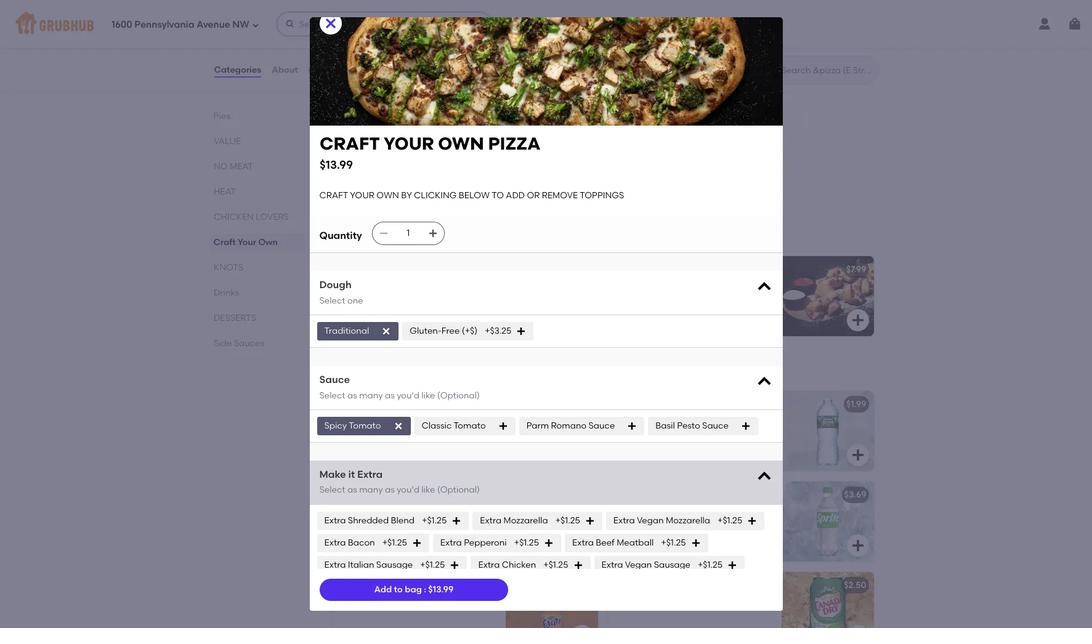 Task type: locate. For each thing, give the bounding box(es) containing it.
2 horizontal spatial sauce
[[702, 421, 729, 431]]

0 vertical spatial by
[[421, 147, 432, 158]]

0 horizontal spatial drinks
[[213, 288, 239, 298]]

vegan up meatball at the bottom
[[637, 515, 664, 526]]

as left the 1l
[[385, 390, 395, 401]]

or
[[407, 160, 420, 170], [527, 190, 540, 201]]

1 vertical spatial own
[[258, 237, 278, 248]]

1 (optional) from the top
[[437, 390, 480, 401]]

sauce down the water
[[702, 421, 729, 431]]

bottled down it
[[339, 490, 379, 500]]

(optional) up extra pepperoni
[[437, 485, 480, 496]]

0 vertical spatial vegan
[[637, 515, 664, 526]]

$13.99
[[319, 158, 353, 172], [428, 585, 454, 595]]

1 select from the top
[[319, 296, 345, 306]]

extra left italian
[[324, 560, 346, 570]]

craft your own by clicking below to add or remove toppings down craft your own pizza
[[339, 147, 476, 183]]

gluten-
[[410, 326, 442, 336]]

knots
[[329, 227, 376, 243], [213, 262, 243, 273], [372, 264, 402, 275], [658, 264, 688, 275]]

below inside craft your own by clicking below to add or remove toppings
[[339, 160, 370, 170]]

extra for extra chicken
[[478, 560, 500, 570]]

classic
[[422, 421, 452, 431]]

own
[[397, 130, 420, 140], [438, 133, 484, 154], [396, 147, 419, 158], [377, 190, 399, 201]]

no meat tab
[[213, 160, 300, 173]]

1 horizontal spatial toppings
[[580, 190, 624, 201]]

knots up drinks tab
[[213, 262, 243, 273]]

knots tab
[[213, 261, 300, 274]]

spicy tomato
[[324, 421, 381, 431]]

0 vertical spatial bottled
[[615, 399, 655, 410]]

by up the input item quantity number field
[[401, 190, 412, 201]]

1 horizontal spatial remove
[[542, 190, 578, 201]]

1 vertical spatial or
[[527, 190, 540, 201]]

0 vertical spatial craft your own
[[329, 93, 428, 108]]

0 horizontal spatial remove
[[422, 160, 458, 170]]

bottled fanta orange image
[[505, 572, 598, 628]]

basil
[[656, 421, 675, 431]]

0 horizontal spatial to
[[372, 160, 384, 170]]

vegan
[[637, 515, 664, 526], [625, 560, 652, 570]]

0 horizontal spatial mozzarella
[[504, 515, 548, 526]]

$1.99
[[846, 399, 866, 410]]

1 vertical spatial like
[[422, 485, 435, 496]]

bottled coke image
[[505, 482, 598, 562]]

desserts
[[213, 313, 256, 323]]

craft down reviews button
[[329, 93, 364, 108]]

sausage for extra vegan sausage
[[654, 560, 691, 570]]

extra for extra vegan mozzarella
[[613, 515, 635, 526]]

1 vertical spatial (optional)
[[437, 485, 480, 496]]

svg image
[[285, 19, 295, 29], [574, 44, 589, 59], [574, 179, 589, 193], [756, 279, 773, 296], [382, 327, 391, 336], [498, 421, 508, 431], [627, 421, 637, 431], [741, 421, 751, 431], [574, 448, 589, 463], [850, 448, 865, 463], [585, 516, 595, 526], [412, 538, 422, 548], [574, 538, 589, 553], [450, 560, 460, 570], [573, 560, 583, 570]]

1 horizontal spatial mozzarella
[[666, 515, 710, 526]]

extra up extra bacon
[[324, 515, 346, 526]]

1 vertical spatial vegan
[[625, 560, 652, 570]]

bottled inside button
[[339, 580, 379, 591]]

1 horizontal spatial to
[[492, 190, 504, 201]]

craft your own pizza image
[[505, 122, 598, 202]]

craft your own by clicking below to add or remove toppings down craft your own pizza $13.99
[[319, 190, 624, 201]]

1 vertical spatial bottled
[[339, 490, 379, 500]]

1 vertical spatial select
[[319, 390, 345, 401]]

remove
[[422, 160, 458, 170], [542, 190, 578, 201]]

svg image inside main navigation navigation
[[285, 19, 295, 29]]

your
[[366, 93, 395, 108], [238, 237, 256, 248]]

1 horizontal spatial tomato
[[454, 421, 486, 431]]

bottled for bottled coke
[[339, 490, 379, 500]]

2 select from the top
[[319, 390, 345, 401]]

select
[[319, 296, 345, 306], [319, 390, 345, 401], [319, 485, 345, 496]]

your
[[370, 130, 395, 140], [383, 133, 434, 154], [370, 147, 394, 158], [350, 190, 375, 201]]

0 horizontal spatial tomato
[[349, 421, 381, 431]]

vegan knots image
[[505, 256, 598, 336]]

extra shredded blend
[[324, 515, 415, 526]]

extra for extra beef meatball
[[572, 538, 594, 548]]

chicken lovers tab
[[213, 211, 300, 224]]

0 horizontal spatial own
[[258, 237, 278, 248]]

+$1.25 for extra bacon
[[382, 538, 407, 548]]

0 horizontal spatial your
[[238, 237, 256, 248]]

1 horizontal spatial $7.99
[[846, 264, 866, 275]]

sauce inside the sauce select as many as you'd like (optional)
[[319, 374, 350, 386]]

you'd
[[397, 390, 419, 401], [397, 485, 419, 496]]

many inside the sauce select as many as you'd like (optional)
[[359, 390, 383, 401]]

many up extra shredded blend at the bottom of page
[[359, 485, 383, 496]]

craft
[[339, 130, 369, 140], [319, 133, 380, 154], [339, 147, 368, 158], [319, 190, 348, 201]]

1 horizontal spatial own
[[398, 93, 428, 108]]

main navigation navigation
[[0, 0, 1092, 48]]

extra for extra vegan sausage
[[602, 560, 623, 570]]

many up spicy tomato
[[359, 390, 383, 401]]

+$1.25
[[422, 515, 447, 526], [555, 515, 580, 526], [718, 515, 743, 526], [382, 538, 407, 548], [514, 538, 539, 548], [661, 538, 686, 548], [420, 560, 445, 570], [544, 560, 568, 570], [698, 560, 723, 570]]

many
[[359, 390, 383, 401], [359, 485, 383, 496]]

heat
[[213, 187, 236, 197]]

sausage down extra vegan mozzarella
[[654, 560, 691, 570]]

0 horizontal spatial craft
[[213, 237, 236, 248]]

mozzarella
[[504, 515, 548, 526], [666, 515, 710, 526]]

bottled sprite image
[[781, 482, 874, 562]]

craft down chicken
[[213, 237, 236, 248]]

drinks up desserts
[[213, 288, 239, 298]]

0 vertical spatial you'd
[[397, 390, 419, 401]]

mozzarella up extra vegan sausage
[[666, 515, 710, 526]]

(optional) up classic tomato
[[437, 390, 480, 401]]

1 horizontal spatial or
[[527, 190, 540, 201]]

2 vertical spatial select
[[319, 485, 345, 496]]

1 vertical spatial craft
[[213, 237, 236, 248]]

0 horizontal spatial sauce
[[319, 374, 350, 386]]

1 horizontal spatial sausage
[[654, 560, 691, 570]]

craft your own pizza
[[339, 130, 448, 140]]

like
[[422, 390, 435, 401], [422, 485, 435, 496]]

tomato down smartwater
[[349, 421, 381, 431]]

pizza
[[422, 130, 448, 140], [488, 133, 540, 154]]

1 many from the top
[[359, 390, 383, 401]]

knots right vegan
[[372, 264, 402, 275]]

value
[[213, 136, 241, 147]]

$7.99
[[570, 264, 590, 275], [846, 264, 866, 275]]

+$1.25 for extra vegan sausage
[[698, 560, 723, 570]]

pizza for craft your own pizza $13.99
[[488, 133, 540, 154]]

0 vertical spatial like
[[422, 390, 435, 401]]

like right the 1l
[[422, 390, 435, 401]]

1 $7.99 from the left
[[570, 264, 590, 275]]

+$1.25 for extra shredded blend
[[422, 515, 447, 526]]

tomato
[[349, 421, 381, 431], [454, 421, 486, 431]]

bottled coke
[[339, 490, 406, 500]]

tomato for classic tomato
[[454, 421, 486, 431]]

sausage up bottled fanta orange
[[376, 560, 413, 570]]

0 vertical spatial select
[[319, 296, 345, 306]]

1 vertical spatial toppings
[[580, 190, 624, 201]]

vegan down meatball at the bottom
[[625, 560, 652, 570]]

$13.99 inside craft your own pizza $13.99
[[319, 158, 353, 172]]

sauce up smartwater
[[319, 374, 350, 386]]

1 horizontal spatial pizza
[[488, 133, 540, 154]]

0 vertical spatial below
[[339, 160, 370, 170]]

as down it
[[347, 485, 357, 496]]

craft your own by clicking below to add or remove toppings
[[339, 147, 476, 183], [319, 190, 624, 201]]

0 vertical spatial craft
[[329, 93, 364, 108]]

bottled left spring
[[615, 399, 655, 410]]

2 like from the top
[[422, 485, 435, 496]]

0 vertical spatial clicking
[[434, 147, 476, 158]]

extra down pepperoni
[[478, 560, 500, 570]]

own inside craft your own pizza $13.99
[[438, 133, 484, 154]]

+$1.25 for extra pepperoni
[[514, 538, 539, 548]]

blend
[[391, 515, 415, 526]]

3 select from the top
[[319, 485, 345, 496]]

pepperoni
[[464, 538, 507, 548]]

smartwater
[[339, 399, 400, 410]]

svg image
[[323, 16, 338, 31], [1068, 17, 1082, 31], [252, 21, 259, 29], [850, 44, 865, 59], [379, 229, 389, 239], [428, 229, 438, 239], [574, 313, 589, 328], [850, 313, 865, 328], [517, 327, 526, 336], [756, 373, 773, 391], [393, 421, 403, 431], [756, 468, 773, 485], [452, 516, 462, 526], [747, 516, 757, 526], [544, 538, 554, 548], [691, 538, 701, 548], [850, 538, 865, 553], [728, 560, 738, 570]]

1 vertical spatial your
[[238, 237, 256, 248]]

1 vertical spatial $13.99
[[428, 585, 454, 595]]

2 (optional) from the top
[[437, 485, 480, 496]]

1 mozzarella from the left
[[504, 515, 548, 526]]

own
[[398, 93, 428, 108], [258, 237, 278, 248]]

2 vertical spatial bottled
[[339, 580, 379, 591]]

extra left pepperoni
[[440, 538, 462, 548]]

2 many from the top
[[359, 485, 383, 496]]

0 horizontal spatial craft your own
[[213, 237, 278, 248]]

avenue
[[197, 19, 230, 30]]

1 horizontal spatial craft
[[329, 93, 364, 108]]

0 horizontal spatial sausage
[[376, 560, 413, 570]]

craft inside craft your own pizza $13.99
[[319, 133, 380, 154]]

select up spicy
[[319, 390, 345, 401]]

toppings inside craft your own by clicking below to add or remove toppings
[[339, 172, 384, 183]]

bottled coke button
[[332, 482, 598, 562]]

0 vertical spatial toppings
[[339, 172, 384, 183]]

(optional)
[[437, 390, 480, 401], [437, 485, 480, 496]]

by down craft your own pizza
[[421, 147, 432, 158]]

side sauces tab
[[213, 337, 300, 350]]

2 $7.99 from the left
[[846, 264, 866, 275]]

your up craft your own pizza
[[366, 93, 395, 108]]

0 horizontal spatial toppings
[[339, 172, 384, 183]]

0 vertical spatial (optional)
[[437, 390, 480, 401]]

1 sausage from the left
[[376, 560, 413, 570]]

extra up meatball at the bottom
[[613, 515, 635, 526]]

fanta
[[381, 580, 410, 591]]

0 horizontal spatial add
[[386, 160, 405, 170]]

+$1.25 for extra beef meatball
[[661, 538, 686, 548]]

craft your own down the chicken lovers
[[213, 237, 278, 248]]

0 vertical spatial remove
[[422, 160, 458, 170]]

bottled for bottled spring water
[[615, 399, 655, 410]]

0 horizontal spatial $7.99
[[570, 264, 590, 275]]

classic tomato
[[422, 421, 486, 431]]

your down the chicken lovers
[[238, 237, 256, 248]]

gnarlic
[[615, 264, 656, 275]]

own up craft your own pizza
[[398, 93, 428, 108]]

Input item quantity number field
[[395, 223, 422, 245]]

0 vertical spatial $13.99
[[319, 158, 353, 172]]

drinks
[[213, 288, 239, 298], [329, 362, 370, 378]]

2 you'd from the top
[[397, 485, 419, 496]]

0 vertical spatial to
[[372, 160, 384, 170]]

below
[[339, 160, 370, 170], [459, 190, 490, 201]]

smartwater 1l
[[339, 399, 410, 410]]

0 vertical spatial craft your own by clicking below to add or remove toppings
[[339, 147, 476, 183]]

pizza for craft your own pizza
[[422, 130, 448, 140]]

sauce down $4.99
[[589, 421, 615, 431]]

bottled
[[615, 399, 655, 410], [339, 490, 379, 500], [339, 580, 379, 591]]

bottled down italian
[[339, 580, 379, 591]]

craft inside craft your own tab
[[213, 237, 236, 248]]

many inside the make it extra select as many as you'd like (optional)
[[359, 485, 383, 496]]

2 tomato from the left
[[454, 421, 486, 431]]

extra left beef
[[572, 538, 594, 548]]

0 vertical spatial add
[[386, 160, 405, 170]]

+$1.25 for extra italian sausage
[[420, 560, 445, 570]]

sausage for extra italian sausage
[[376, 560, 413, 570]]

knots inside tab
[[213, 262, 243, 273]]

extra right it
[[357, 469, 383, 480]]

0 vertical spatial many
[[359, 390, 383, 401]]

1 vertical spatial to
[[492, 190, 504, 201]]

1 horizontal spatial $13.99
[[428, 585, 454, 595]]

2 sausage from the left
[[654, 560, 691, 570]]

about button
[[271, 48, 299, 92]]

extra down extra beef meatball on the bottom right of the page
[[602, 560, 623, 570]]

1 vertical spatial remove
[[542, 190, 578, 201]]

bottled inside 'button'
[[339, 490, 379, 500]]

1 vertical spatial many
[[359, 485, 383, 496]]

drinks down the traditional
[[329, 362, 370, 378]]

0 horizontal spatial by
[[401, 190, 412, 201]]

:
[[424, 585, 426, 595]]

1 tomato from the left
[[349, 421, 381, 431]]

1 horizontal spatial sauce
[[589, 421, 615, 431]]

or inside craft your own by clicking below to add or remove toppings
[[407, 160, 420, 170]]

1 horizontal spatial your
[[366, 93, 395, 108]]

0 horizontal spatial below
[[339, 160, 370, 170]]

own down lovers
[[258, 237, 278, 248]]

0 horizontal spatial $13.99
[[319, 158, 353, 172]]

craft inside craft your own by clicking below to add or remove toppings
[[339, 147, 368, 158]]

select down dough
[[319, 296, 345, 306]]

extra up pepperoni
[[480, 515, 502, 526]]

1 you'd from the top
[[397, 390, 419, 401]]

select for dough
[[319, 296, 345, 306]]

like right coke
[[422, 485, 435, 496]]

craft your own up craft your own pizza
[[329, 93, 428, 108]]

0 horizontal spatial or
[[407, 160, 420, 170]]

categories button
[[213, 48, 262, 92]]

romano
[[551, 421, 587, 431]]

toppings
[[339, 172, 384, 183], [580, 190, 624, 201]]

1 horizontal spatial by
[[421, 147, 432, 158]]

+$1.25 for extra mozzarella
[[555, 515, 580, 526]]

craft your own
[[329, 93, 428, 108], [213, 237, 278, 248]]

$2.50 button
[[608, 572, 874, 628]]

you'd inside the sauce select as many as you'd like (optional)
[[397, 390, 419, 401]]

mozzarella up chicken
[[504, 515, 548, 526]]

0 horizontal spatial pizza
[[422, 130, 448, 140]]

0 vertical spatial drinks
[[213, 288, 239, 298]]

tomato right classic
[[454, 421, 486, 431]]

bacon
[[348, 538, 375, 548]]

1 like from the top
[[422, 390, 435, 401]]

$13.99 for craft your own pizza
[[319, 158, 353, 172]]

1 vertical spatial by
[[401, 190, 412, 201]]

1 vertical spatial craft your own
[[213, 237, 278, 248]]

1 vertical spatial below
[[459, 190, 490, 201]]

extra left 'bacon' at the left of page
[[324, 538, 346, 548]]

$13.99 for add to bag
[[428, 585, 454, 595]]

sauce for basil pesto sauce
[[702, 421, 729, 431]]

$7.99 for gnarlic knots
[[846, 264, 866, 275]]

select inside dough select one
[[319, 296, 345, 306]]

pizza inside craft your own pizza $13.99
[[488, 133, 540, 154]]

select down "make"
[[319, 485, 345, 496]]

no
[[213, 161, 227, 172]]

like inside the sauce select as many as you'd like (optional)
[[422, 390, 435, 401]]

1 vertical spatial add
[[506, 190, 525, 201]]

vegan
[[339, 264, 370, 275]]

0 vertical spatial or
[[407, 160, 420, 170]]

select inside the sauce select as many as you'd like (optional)
[[319, 390, 345, 401]]

craft
[[329, 93, 364, 108], [213, 237, 236, 248]]

pesto
[[677, 421, 700, 431]]

reviews button
[[308, 48, 343, 92]]

1 horizontal spatial drinks
[[329, 362, 370, 378]]

search icon image
[[762, 63, 777, 78]]

1 vertical spatial you'd
[[397, 485, 419, 496]]

clicking inside craft your own by clicking below to add or remove toppings
[[434, 147, 476, 158]]

sausage
[[376, 560, 413, 570], [654, 560, 691, 570]]



Task type: describe. For each thing, give the bounding box(es) containing it.
1 horizontal spatial craft your own
[[329, 93, 428, 108]]

bottled fanta orange button
[[332, 572, 598, 628]]

spicy
[[324, 421, 347, 431]]

chicken
[[502, 560, 536, 570]]

you'd inside the make it extra select as many as you'd like (optional)
[[397, 485, 419, 496]]

extra vegan mozzarella
[[613, 515, 710, 526]]

bottled fanta orange
[[339, 580, 451, 591]]

extra vegan sausage
[[602, 560, 691, 570]]

knots right gnarlic
[[658, 264, 688, 275]]

your inside craft your own pizza $13.99
[[383, 133, 434, 154]]

own inside craft your own by clicking below to add or remove toppings
[[396, 147, 419, 158]]

pies tab
[[213, 110, 300, 123]]

(optional) inside the sauce select as many as you'd like (optional)
[[437, 390, 480, 401]]

quantity
[[319, 230, 362, 241]]

extra mozzarella
[[480, 515, 548, 526]]

1600
[[112, 19, 132, 30]]

spring
[[657, 399, 690, 410]]

make
[[319, 469, 346, 480]]

gluten-free (+$)
[[410, 326, 478, 336]]

Search &pizza (E Street) search field
[[780, 65, 874, 76]]

extra for extra italian sausage
[[324, 560, 346, 570]]

value tab
[[213, 135, 300, 148]]

0 vertical spatial your
[[366, 93, 395, 108]]

extra for extra bacon
[[324, 538, 346, 548]]

side
[[213, 338, 232, 349]]

1l
[[402, 399, 410, 410]]

1 vertical spatial craft your own by clicking below to add or remove toppings
[[319, 190, 624, 201]]

bottled spring water
[[615, 399, 723, 410]]

beef
[[596, 538, 615, 548]]

italian
[[348, 560, 374, 570]]

$4.99
[[568, 399, 590, 410]]

as up spicy tomato
[[347, 390, 357, 401]]

(optional) inside the make it extra select as many as you'd like (optional)
[[437, 485, 480, 496]]

your inside craft your own by clicking below to add or remove toppings
[[370, 147, 394, 158]]

water
[[692, 399, 723, 410]]

2 mozzarella from the left
[[666, 515, 710, 526]]

by inside craft your own by clicking below to add or remove toppings
[[421, 147, 432, 158]]

+$1.25 for extra vegan mozzarella
[[718, 515, 743, 526]]

dough
[[319, 279, 352, 291]]

chicken lovers
[[213, 212, 289, 222]]

parm
[[527, 421, 549, 431]]

meat
[[229, 161, 253, 172]]

knots up vegan
[[329, 227, 376, 243]]

bottled spring water image
[[781, 391, 874, 471]]

pennsylvania
[[135, 19, 194, 30]]

tomato for spicy tomato
[[349, 421, 381, 431]]

categories
[[214, 65, 261, 75]]

vegan for sausage
[[625, 560, 652, 570]]

add to bag : $13.99
[[374, 585, 454, 595]]

extra bacon
[[324, 538, 375, 548]]

craft your own inside tab
[[213, 237, 278, 248]]

parm romano sauce
[[527, 421, 615, 431]]

select for sauce
[[319, 390, 345, 401]]

remove inside craft your own by clicking below to add or remove toppings
[[422, 160, 458, 170]]

like inside the make it extra select as many as you'd like (optional)
[[422, 485, 435, 496]]

1600 pennsylvania avenue nw
[[112, 19, 249, 30]]

craft your own pizza $13.99
[[319, 133, 540, 172]]

to
[[394, 585, 403, 595]]

extra for extra shredded blend
[[324, 515, 346, 526]]

meatball
[[617, 538, 654, 548]]

+$3.25
[[485, 326, 512, 336]]

dirty bird image
[[505, 0, 598, 67]]

extra for extra mozzarella
[[480, 515, 502, 526]]

heat tab
[[213, 185, 300, 198]]

0 vertical spatial own
[[398, 93, 428, 108]]

gnarlic knots
[[615, 264, 688, 275]]

extra chicken
[[478, 560, 536, 570]]

one
[[347, 296, 363, 306]]

add
[[374, 585, 392, 595]]

desserts tab
[[213, 312, 300, 325]]

$2.50
[[844, 580, 866, 591]]

pies
[[213, 111, 230, 121]]

extra for extra pepperoni
[[440, 538, 462, 548]]

cbr image
[[781, 0, 874, 67]]

extra beef meatball
[[572, 538, 654, 548]]

reviews
[[308, 65, 343, 75]]

(+$)
[[462, 326, 478, 336]]

your inside tab
[[238, 237, 256, 248]]

bag
[[405, 585, 422, 595]]

coke
[[381, 490, 406, 500]]

as up the blend
[[385, 485, 395, 496]]

dough select one
[[319, 279, 363, 306]]

$7.99 for vegan knots
[[570, 264, 590, 275]]

it
[[348, 469, 355, 480]]

own inside tab
[[258, 237, 278, 248]]

vegan knots
[[339, 264, 402, 275]]

sauce select as many as you'd like (optional)
[[319, 374, 480, 401]]

nw
[[232, 19, 249, 30]]

craft your own tab
[[213, 236, 300, 249]]

extra italian sausage
[[324, 560, 413, 570]]

shredded
[[348, 515, 389, 526]]

no meat
[[213, 161, 253, 172]]

+$1.25 for extra chicken
[[544, 560, 568, 570]]

1 vertical spatial drinks
[[329, 362, 370, 378]]

sauces
[[234, 338, 264, 349]]

extra pepperoni
[[440, 538, 507, 548]]

make it extra select as many as you'd like (optional)
[[319, 469, 480, 496]]

1 horizontal spatial add
[[506, 190, 525, 201]]

drinks tab
[[213, 286, 300, 299]]

orange
[[412, 580, 451, 591]]

basil pesto sauce
[[656, 421, 729, 431]]

ginger ale image
[[781, 572, 874, 628]]

add inside craft your own by clicking below to add or remove toppings
[[386, 160, 405, 170]]

free
[[442, 326, 460, 336]]

extra inside the make it extra select as many as you'd like (optional)
[[357, 469, 383, 480]]

gnarlic knots image
[[781, 256, 874, 336]]

chicken
[[213, 212, 253, 222]]

smartwater 1l image
[[505, 391, 598, 471]]

drinks inside tab
[[213, 288, 239, 298]]

lovers
[[255, 212, 289, 222]]

about
[[272, 65, 298, 75]]

$3.69
[[844, 490, 866, 500]]

select inside the make it extra select as many as you'd like (optional)
[[319, 485, 345, 496]]

bottled for bottled fanta orange
[[339, 580, 379, 591]]

sauce for parm romano sauce
[[589, 421, 615, 431]]

side sauces
[[213, 338, 264, 349]]

1 vertical spatial clicking
[[414, 190, 457, 201]]

1 horizontal spatial below
[[459, 190, 490, 201]]

$3.69 button
[[608, 482, 874, 562]]

vegan for mozzarella
[[637, 515, 664, 526]]

traditional
[[324, 326, 369, 336]]



Task type: vqa. For each thing, say whether or not it's contained in the screenshot.
Vegan to the bottom
yes



